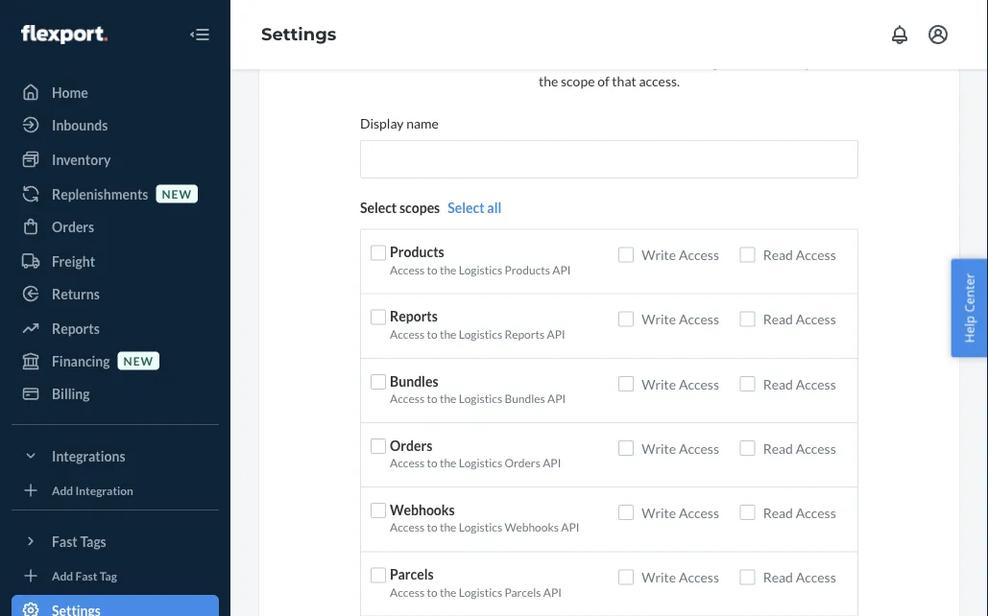 Task type: vqa. For each thing, say whether or not it's contained in the screenshot.
third Logistics from the bottom of the page
yes



Task type: locate. For each thing, give the bounding box(es) containing it.
access inside orders access to the logistics orders api
[[390, 456, 425, 470]]

the inside products access to the logistics products api
[[440, 263, 457, 277]]

None checkbox
[[371, 246, 386, 261], [740, 247, 756, 263], [740, 312, 756, 327], [371, 375, 386, 390], [371, 439, 386, 454], [740, 441, 756, 456], [740, 505, 756, 521], [619, 570, 634, 585], [740, 570, 756, 585], [371, 246, 386, 261], [740, 247, 756, 263], [740, 312, 756, 327], [371, 375, 386, 390], [371, 439, 386, 454], [740, 441, 756, 456], [740, 505, 756, 521], [619, 570, 634, 585], [740, 570, 756, 585]]

to
[[427, 263, 438, 277], [427, 327, 438, 341], [427, 392, 438, 406], [427, 456, 438, 470], [427, 521, 438, 535], [427, 585, 438, 599]]

write access for products
[[642, 247, 719, 263]]

the down webhooks access to the logistics webhooks api
[[440, 585, 457, 599]]

6 read access from the top
[[763, 569, 836, 586]]

write for reports
[[642, 311, 676, 328]]

webhooks up parcels access to the logistics parcels api
[[505, 521, 559, 535]]

to for bundles
[[427, 392, 438, 406]]

3 write access from the top
[[642, 376, 719, 392]]

read for bundles
[[763, 376, 793, 392]]

1 horizontal spatial of
[[661, 53, 673, 70]]

select scopes select all
[[360, 200, 502, 216]]

integrations button
[[12, 441, 219, 472]]

2 add from the top
[[52, 569, 73, 583]]

1 horizontal spatial new
[[162, 187, 192, 201]]

write for orders
[[642, 440, 676, 457]]

0 horizontal spatial orders
[[52, 219, 94, 235]]

help center button
[[951, 259, 989, 358]]

0 horizontal spatial products
[[390, 244, 444, 260]]

3 to from the top
[[427, 392, 438, 406]]

3 write from the top
[[642, 376, 676, 392]]

0 horizontal spatial webhooks
[[390, 502, 455, 518]]

to inside reports access to the logistics reports api
[[427, 327, 438, 341]]

0 horizontal spatial new
[[124, 354, 154, 368]]

an
[[412, 53, 426, 70]]

help
[[961, 316, 978, 343]]

read access for bundles
[[763, 376, 836, 392]]

write access for bundles
[[642, 376, 719, 392]]

2 select from the left
[[448, 200, 485, 216]]

2 write access from the top
[[642, 311, 719, 328]]

to up parcels access to the logistics parcels api
[[427, 521, 438, 535]]

orders access to the logistics orders api
[[390, 438, 561, 470]]

to for parcels
[[427, 585, 438, 599]]

api for reports
[[547, 327, 566, 341]]

write
[[642, 247, 676, 263], [642, 311, 676, 328], [642, 376, 676, 392], [642, 440, 676, 457], [642, 505, 676, 521], [642, 569, 676, 586]]

that
[[506, 53, 530, 70], [612, 73, 637, 89]]

3 read from the top
[[763, 376, 793, 392]]

to inside products access to the logistics products api
[[427, 263, 438, 277]]

the up bundles access to the logistics bundles api
[[440, 327, 457, 341]]

specifies
[[800, 53, 850, 70]]

reports down products access to the logistics products api
[[390, 309, 438, 325]]

write access for webhooks
[[642, 505, 719, 521]]

1 add from the top
[[52, 484, 73, 498]]

add down fast tags
[[52, 569, 73, 583]]

logistics inside reports access to the logistics reports api
[[459, 327, 503, 341]]

5 read access from the top
[[763, 505, 836, 521]]

logistics for bundles
[[459, 392, 503, 406]]

1 read access from the top
[[763, 247, 836, 263]]

1 vertical spatial of
[[598, 73, 610, 89]]

products access to the logistics products api
[[390, 244, 571, 277]]

add integration
[[52, 484, 133, 498]]

1 vertical spatial products
[[505, 263, 550, 277]]

tag
[[100, 569, 117, 583]]

and specifies the scope of that access.
[[539, 53, 850, 89]]

logistics up webhooks access to the logistics webhooks api
[[459, 456, 503, 470]]

add fast tag link
[[12, 565, 219, 588]]

token
[[469, 53, 503, 70]]

write for bundles
[[642, 376, 676, 392]]

returns link
[[12, 279, 219, 309]]

logistics up reports access to the logistics reports api
[[459, 263, 503, 277]]

2 to from the top
[[427, 327, 438, 341]]

logistics for reports
[[459, 327, 503, 341]]

the up orders access to the logistics orders api
[[440, 392, 457, 406]]

api for bundles
[[548, 392, 566, 406]]

1 read from the top
[[763, 247, 793, 263]]

the inside orders access to the logistics orders api
[[440, 456, 457, 470]]

to inside bundles access to the logistics bundles api
[[427, 392, 438, 406]]

0 vertical spatial webhooks
[[390, 502, 455, 518]]

2 logistics from the top
[[459, 327, 503, 341]]

new for replenishments
[[162, 187, 192, 201]]

to inside parcels access to the logistics parcels api
[[427, 585, 438, 599]]

logistics inside bundles access to the logistics bundles api
[[459, 392, 503, 406]]

read access for webhooks
[[763, 505, 836, 521]]

the up parcels access to the logistics parcels api
[[440, 521, 457, 535]]

0 horizontal spatial select
[[360, 200, 397, 216]]

products
[[390, 244, 444, 260], [505, 263, 550, 277]]

0 vertical spatial new
[[162, 187, 192, 201]]

logistics inside webhooks access to the logistics webhooks api
[[459, 521, 503, 535]]

bundles up orders access to the logistics orders api
[[505, 392, 545, 406]]

0 vertical spatial bundles
[[390, 373, 439, 389]]

0 vertical spatial fast
[[52, 534, 78, 550]]

integration
[[75, 484, 133, 498]]

write access for orders
[[642, 440, 719, 457]]

0 horizontal spatial bundles
[[390, 373, 439, 389]]

settings
[[261, 24, 337, 45]]

5 write from the top
[[642, 505, 676, 521]]

5 write access from the top
[[642, 505, 719, 521]]

the up reports access to the logistics reports api
[[440, 263, 457, 277]]

create an access token that authenticates the use of the
[[369, 53, 698, 70]]

read for products
[[763, 247, 793, 263]]

orders up freight
[[52, 219, 94, 235]]

write access
[[642, 247, 719, 263], [642, 311, 719, 328], [642, 376, 719, 392], [642, 440, 719, 457], [642, 505, 719, 521], [642, 569, 719, 586]]

read access for reports
[[763, 311, 836, 328]]

webhooks down orders access to the logistics orders api
[[390, 502, 455, 518]]

orders link
[[12, 211, 219, 242]]

reports up bundles access to the logistics bundles api
[[505, 327, 545, 341]]

to up bundles access to the logistics bundles api
[[427, 327, 438, 341]]

orders
[[52, 219, 94, 235], [390, 438, 433, 454], [505, 456, 541, 470]]

api inside orders access to the logistics orders api
[[543, 456, 561, 470]]

bundles down reports access to the logistics reports api
[[390, 373, 439, 389]]

0 horizontal spatial reports
[[52, 320, 100, 337]]

scope
[[561, 73, 595, 89]]

to down webhooks access to the logistics webhooks api
[[427, 585, 438, 599]]

4 read from the top
[[763, 440, 793, 457]]

read for orders
[[763, 440, 793, 457]]

1 horizontal spatial select
[[448, 200, 485, 216]]

5 read from the top
[[763, 505, 793, 521]]

3 logistics from the top
[[459, 392, 503, 406]]

write access for reports
[[642, 311, 719, 328]]

to for orders
[[427, 456, 438, 470]]

fast left tags
[[52, 534, 78, 550]]

api for orders
[[543, 456, 561, 470]]

1 vertical spatial orders
[[390, 438, 433, 454]]

logistics inside products access to the logistics products api
[[459, 263, 503, 277]]

that left access.
[[612, 73, 637, 89]]

new for financing
[[124, 354, 154, 368]]

5 logistics from the top
[[459, 521, 503, 535]]

1 vertical spatial bundles
[[505, 392, 545, 406]]

1 vertical spatial webhooks
[[505, 521, 559, 535]]

3 read access from the top
[[763, 376, 836, 392]]

0 horizontal spatial that
[[506, 53, 530, 70]]

billing link
[[12, 378, 219, 409]]

None text field
[[360, 140, 859, 179]]

the inside parcels access to the logistics parcels api
[[440, 585, 457, 599]]

select left scopes
[[360, 200, 397, 216]]

the inside webhooks access to the logistics webhooks api
[[440, 521, 457, 535]]

returns
[[52, 286, 100, 302]]

read access
[[763, 247, 836, 263], [763, 311, 836, 328], [763, 376, 836, 392], [763, 440, 836, 457], [763, 505, 836, 521], [763, 569, 836, 586]]

api inside parcels access to the logistics parcels api
[[544, 585, 562, 599]]

name
[[407, 115, 439, 131]]

1 vertical spatial fast
[[75, 569, 97, 583]]

bundles
[[390, 373, 439, 389], [505, 392, 545, 406]]

logistics down webhooks access to the logistics webhooks api
[[459, 585, 503, 599]]

add left integration
[[52, 484, 73, 498]]

6 read from the top
[[763, 569, 793, 586]]

access
[[679, 247, 719, 263], [796, 247, 836, 263], [390, 263, 425, 277], [679, 311, 719, 328], [796, 311, 836, 328], [390, 327, 425, 341], [679, 376, 719, 392], [796, 376, 836, 392], [390, 392, 425, 406], [679, 440, 719, 457], [796, 440, 836, 457], [390, 456, 425, 470], [679, 505, 719, 521], [796, 505, 836, 521], [390, 521, 425, 535], [679, 569, 719, 586], [796, 569, 836, 586], [390, 585, 425, 599]]

0 vertical spatial orders
[[52, 219, 94, 235]]

1 vertical spatial that
[[612, 73, 637, 89]]

orders for orders access to the logistics orders api
[[390, 438, 433, 454]]

the inside reports access to the logistics reports api
[[440, 327, 457, 341]]

1 write from the top
[[642, 247, 676, 263]]

parcels
[[390, 567, 434, 583], [505, 585, 541, 599]]

6 write access from the top
[[642, 569, 719, 586]]

0 vertical spatial parcels
[[390, 567, 434, 583]]

the
[[616, 53, 636, 70], [676, 53, 695, 70], [539, 73, 558, 89], [440, 263, 457, 277], [440, 327, 457, 341], [440, 392, 457, 406], [440, 456, 457, 470], [440, 521, 457, 535], [440, 585, 457, 599]]

write for products
[[642, 247, 676, 263]]

4 write access from the top
[[642, 440, 719, 457]]

open account menu image
[[927, 23, 950, 46]]

center
[[961, 273, 978, 313]]

4 write from the top
[[642, 440, 676, 457]]

fast left the tag
[[75, 569, 97, 583]]

1 horizontal spatial that
[[612, 73, 637, 89]]

reports
[[390, 309, 438, 325], [52, 320, 100, 337], [505, 327, 545, 341]]

6 logistics from the top
[[459, 585, 503, 599]]

2 read access from the top
[[763, 311, 836, 328]]

api inside products access to the logistics products api
[[553, 263, 571, 277]]

api for parcels
[[544, 585, 562, 599]]

logistics inside orders access to the logistics orders api
[[459, 456, 503, 470]]

logistics
[[459, 263, 503, 277], [459, 327, 503, 341], [459, 392, 503, 406], [459, 456, 503, 470], [459, 521, 503, 535], [459, 585, 503, 599]]

the up webhooks access to the logistics webhooks api
[[440, 456, 457, 470]]

4 logistics from the top
[[459, 456, 503, 470]]

api for webhooks
[[561, 521, 580, 535]]

to inside webhooks access to the logistics webhooks api
[[427, 521, 438, 535]]

add inside 'link'
[[52, 569, 73, 583]]

that right the token
[[506, 53, 530, 70]]

2 write from the top
[[642, 311, 676, 328]]

1 vertical spatial add
[[52, 569, 73, 583]]

to up webhooks access to the logistics webhooks api
[[427, 456, 438, 470]]

1 horizontal spatial bundles
[[505, 392, 545, 406]]

1 horizontal spatial reports
[[390, 309, 438, 325]]

of inside and specifies the scope of that access.
[[598, 73, 610, 89]]

products down scopes
[[390, 244, 444, 260]]

display
[[360, 115, 404, 131]]

2 horizontal spatial orders
[[505, 456, 541, 470]]

to down the select scopes select all
[[427, 263, 438, 277]]

1 select from the left
[[360, 200, 397, 216]]

logistics inside parcels access to the logistics parcels api
[[459, 585, 503, 599]]

add
[[52, 484, 73, 498], [52, 569, 73, 583]]

authenticates
[[533, 53, 613, 70]]

6 to from the top
[[427, 585, 438, 599]]

webhooks
[[390, 502, 455, 518], [505, 521, 559, 535]]

api inside bundles access to the logistics bundles api
[[548, 392, 566, 406]]

orders down bundles access to the logistics bundles api
[[390, 438, 433, 454]]

api inside webhooks access to the logistics webhooks api
[[561, 521, 580, 535]]

0 horizontal spatial of
[[598, 73, 610, 89]]

new down reports link
[[124, 354, 154, 368]]

of right use
[[661, 53, 673, 70]]

of
[[661, 53, 673, 70], [598, 73, 610, 89]]

logistics up parcels access to the logistics parcels api
[[459, 521, 503, 535]]

the inside bundles access to the logistics bundles api
[[440, 392, 457, 406]]

select left all
[[448, 200, 485, 216]]

0 vertical spatial that
[[506, 53, 530, 70]]

reports for reports access to the logistics reports api
[[390, 309, 438, 325]]

fast
[[52, 534, 78, 550], [75, 569, 97, 583]]

orders up webhooks access to the logistics webhooks api
[[505, 456, 541, 470]]

access.
[[639, 73, 680, 89]]

1 write access from the top
[[642, 247, 719, 263]]

2 read from the top
[[763, 311, 793, 328]]

add for add fast tag
[[52, 569, 73, 583]]

select all button
[[448, 198, 502, 218]]

access inside webhooks access to the logistics webhooks api
[[390, 521, 425, 535]]

5 to from the top
[[427, 521, 438, 535]]

0 vertical spatial add
[[52, 484, 73, 498]]

new
[[162, 187, 192, 201], [124, 354, 154, 368]]

to up orders access to the logistics orders api
[[427, 392, 438, 406]]

home
[[52, 84, 88, 100]]

of right scope
[[598, 73, 610, 89]]

api
[[553, 263, 571, 277], [547, 327, 566, 341], [548, 392, 566, 406], [543, 456, 561, 470], [561, 521, 580, 535], [544, 585, 562, 599]]

1 horizontal spatial orders
[[390, 438, 433, 454]]

new up orders link
[[162, 187, 192, 201]]

reports up the 'financing' in the bottom left of the page
[[52, 320, 100, 337]]

1 horizontal spatial parcels
[[505, 585, 541, 599]]

financing
[[52, 353, 110, 369]]

bundles access to the logistics bundles api
[[390, 373, 566, 406]]

read
[[763, 247, 793, 263], [763, 311, 793, 328], [763, 376, 793, 392], [763, 440, 793, 457], [763, 505, 793, 521], [763, 569, 793, 586]]

scopes
[[400, 200, 440, 216]]

1 vertical spatial new
[[124, 354, 154, 368]]

settings link
[[261, 24, 337, 45]]

the inside and specifies the scope of that access.
[[539, 73, 558, 89]]

add integration link
[[12, 479, 219, 502]]

reports link
[[12, 313, 219, 344]]

write for webhooks
[[642, 505, 676, 521]]

orders for orders
[[52, 219, 94, 235]]

api for products
[[553, 263, 571, 277]]

6 write from the top
[[642, 569, 676, 586]]

None checkbox
[[619, 247, 634, 263], [371, 310, 386, 325], [619, 312, 634, 327], [619, 376, 634, 392], [740, 376, 756, 392], [619, 441, 634, 456], [371, 504, 386, 519], [619, 505, 634, 521], [371, 568, 386, 583], [619, 247, 634, 263], [371, 310, 386, 325], [619, 312, 634, 327], [619, 376, 634, 392], [740, 376, 756, 392], [619, 441, 634, 456], [371, 504, 386, 519], [619, 505, 634, 521], [371, 568, 386, 583]]

1 logistics from the top
[[459, 263, 503, 277]]

products up reports access to the logistics reports api
[[505, 263, 550, 277]]

1 to from the top
[[427, 263, 438, 277]]

select
[[360, 200, 397, 216], [448, 200, 485, 216]]

api inside reports access to the logistics reports api
[[547, 327, 566, 341]]

logistics up orders access to the logistics orders api
[[459, 392, 503, 406]]

logistics for orders
[[459, 456, 503, 470]]

4 to from the top
[[427, 456, 438, 470]]

add fast tag
[[52, 569, 117, 583]]

to inside orders access to the logistics orders api
[[427, 456, 438, 470]]

logistics for webhooks
[[459, 521, 503, 535]]

the down create an access token that authenticates the use of the
[[539, 73, 558, 89]]

flexport logo image
[[21, 25, 107, 44]]

4 read access from the top
[[763, 440, 836, 457]]

0 vertical spatial products
[[390, 244, 444, 260]]

logistics up bundles access to the logistics bundles api
[[459, 327, 503, 341]]



Task type: describe. For each thing, give the bounding box(es) containing it.
access inside bundles access to the logistics bundles api
[[390, 392, 425, 406]]

reports access to the logistics reports api
[[390, 309, 566, 341]]

the for reports
[[440, 327, 457, 341]]

reports for reports
[[52, 320, 100, 337]]

inventory link
[[12, 144, 219, 175]]

to for webhooks
[[427, 521, 438, 535]]

add for add integration
[[52, 484, 73, 498]]

1 horizontal spatial webhooks
[[505, 521, 559, 535]]

fast inside 'link'
[[75, 569, 97, 583]]

access inside parcels access to the logistics parcels api
[[390, 585, 425, 599]]

webhooks access to the logistics webhooks api
[[390, 502, 580, 535]]

open notifications image
[[889, 23, 912, 46]]

0 horizontal spatial parcels
[[390, 567, 434, 583]]

read for parcels
[[763, 569, 793, 586]]

freight link
[[12, 246, 219, 277]]

help center
[[961, 273, 978, 343]]

and
[[775, 53, 797, 70]]

create
[[369, 53, 409, 70]]

parcels access to the logistics parcels api
[[390, 567, 562, 599]]

1 horizontal spatial products
[[505, 263, 550, 277]]

all
[[487, 200, 502, 216]]

logistics for parcels
[[459, 585, 503, 599]]

write access for parcels
[[642, 569, 719, 586]]

the for bundles
[[440, 392, 457, 406]]

to for reports
[[427, 327, 438, 341]]

2 vertical spatial orders
[[505, 456, 541, 470]]

read access for orders
[[763, 440, 836, 457]]

inbounds link
[[12, 110, 219, 140]]

replenishments
[[52, 186, 148, 202]]

logistics for products
[[459, 263, 503, 277]]

close navigation image
[[188, 23, 211, 46]]

2 horizontal spatial reports
[[505, 327, 545, 341]]

write for parcels
[[642, 569, 676, 586]]

inbounds
[[52, 117, 108, 133]]

billing
[[52, 386, 90, 402]]

the for webhooks
[[440, 521, 457, 535]]

fast tags
[[52, 534, 106, 550]]

fast tags button
[[12, 526, 219, 557]]

the up access.
[[676, 53, 695, 70]]

inventory
[[52, 151, 111, 168]]

read access for parcels
[[763, 569, 836, 586]]

that inside and specifies the scope of that access.
[[612, 73, 637, 89]]

freight
[[52, 253, 95, 269]]

fast inside dropdown button
[[52, 534, 78, 550]]

to for products
[[427, 263, 438, 277]]

the left use
[[616, 53, 636, 70]]

1 vertical spatial parcels
[[505, 585, 541, 599]]

the for parcels
[[440, 585, 457, 599]]

access inside reports access to the logistics reports api
[[390, 327, 425, 341]]

read for webhooks
[[763, 505, 793, 521]]

the for products
[[440, 263, 457, 277]]

use
[[638, 53, 658, 70]]

integrations
[[52, 448, 125, 464]]

tags
[[80, 534, 106, 550]]

access inside products access to the logistics products api
[[390, 263, 425, 277]]

0 vertical spatial of
[[661, 53, 673, 70]]

home link
[[12, 77, 219, 108]]

display name
[[360, 115, 439, 131]]

the for orders
[[440, 456, 457, 470]]

read access for products
[[763, 247, 836, 263]]

access
[[429, 53, 467, 70]]

read for reports
[[763, 311, 793, 328]]



